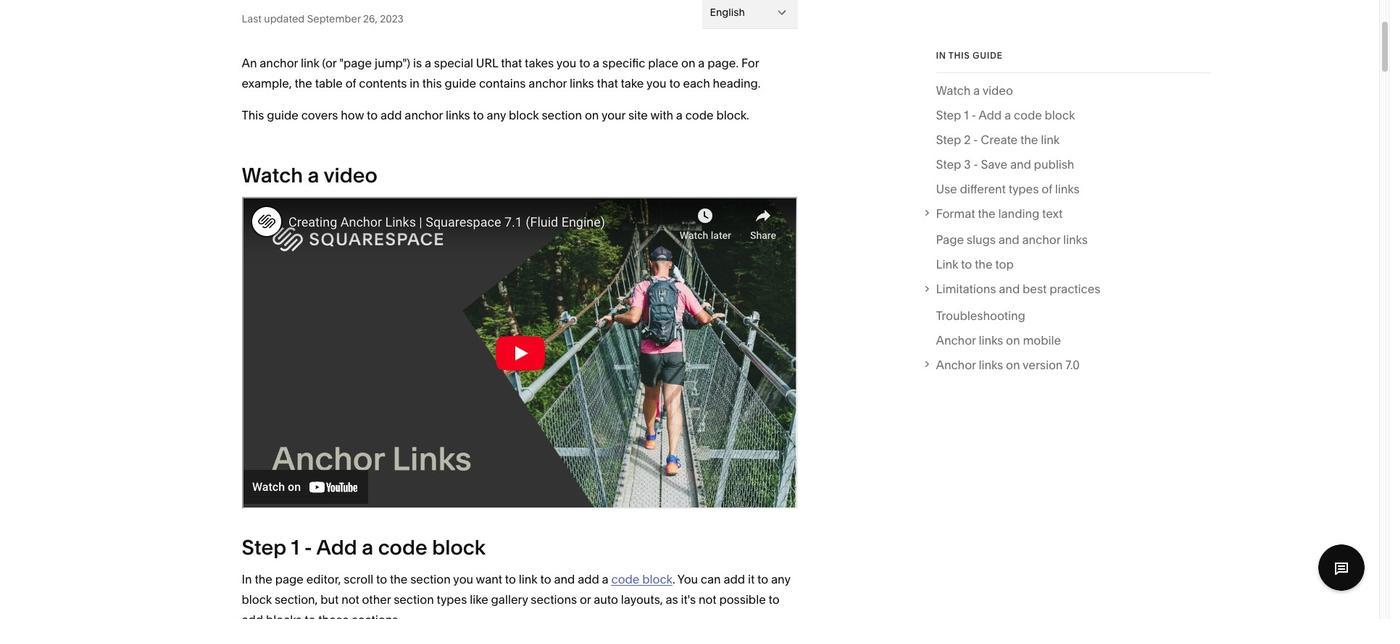 Task type: describe. For each thing, give the bounding box(es) containing it.
step 2 - create the link
[[936, 133, 1060, 147]]

to right link
[[961, 258, 972, 272]]

like
[[470, 593, 488, 608]]

layouts,
[[621, 593, 663, 608]]

takes
[[525, 56, 554, 70]]

use different types of links link
[[936, 179, 1080, 204]]

0 vertical spatial that
[[501, 56, 522, 70]]

as
[[666, 593, 678, 608]]

7.0
[[1066, 358, 1080, 373]]

a left specific
[[593, 56, 600, 70]]

a down "in this guide"
[[974, 83, 980, 98]]

1 horizontal spatial watch a video
[[936, 83, 1013, 98]]

1 vertical spatial video
[[324, 163, 378, 188]]

- up editor,
[[304, 536, 312, 561]]

any inside '. you can add it to any block section, but not other section types like gallery sections or auto layouts, as it's not possible to add blocks to those sections.'
[[771, 573, 791, 588]]

link to the top link
[[936, 255, 1014, 279]]

version
[[1023, 358, 1063, 373]]

to right it
[[758, 573, 769, 588]]

step 3 - save and publish
[[936, 157, 1075, 172]]

jump")
[[375, 56, 410, 70]]

for
[[742, 56, 759, 70]]

1 vertical spatial step 1 - add a code block
[[242, 536, 486, 561]]

watch a video link
[[936, 80, 1013, 105]]

in the page editor, scroll to the section you want to link to and add a code block
[[242, 573, 673, 588]]

a up scroll
[[362, 536, 373, 561]]

0 horizontal spatial guide
[[267, 108, 299, 123]]

table
[[315, 76, 343, 91]]

save
[[981, 157, 1008, 172]]

anchor down in
[[405, 108, 443, 123]]

26,
[[363, 12, 378, 25]]

text
[[1043, 207, 1063, 221]]

this
[[242, 108, 264, 123]]

code up other
[[378, 536, 427, 561]]

this guide covers how to add anchor links to any block section on your site with a code block.
[[242, 108, 749, 123]]

a right is on the top of page
[[425, 56, 431, 70]]

0 vertical spatial watch
[[936, 83, 971, 98]]

.
[[673, 573, 675, 588]]

anchor for anchor links on version 7.0
[[936, 358, 976, 373]]

anchor for anchor links on mobile
[[936, 333, 976, 348]]

link
[[936, 258, 959, 272]]

(or
[[322, 56, 337, 70]]

covers
[[301, 108, 338, 123]]

step 1 - add a code block link
[[936, 105, 1075, 130]]

0 vertical spatial video
[[983, 83, 1013, 98]]

of inside an anchor link (or "page jump") is a special url that takes you to a specific place on a page. for example, the table of contents in this guide contains anchor links that take you to each heading.
[[346, 76, 356, 91]]

limitations and best practices button
[[921, 279, 1211, 300]]

best
[[1023, 282, 1047, 297]]

updated
[[264, 12, 305, 25]]

example,
[[242, 76, 292, 91]]

it's
[[681, 593, 696, 608]]

links inside dropdown button
[[979, 358, 1003, 373]]

contents
[[359, 76, 407, 91]]

2
[[964, 133, 971, 147]]

anchor down the takes
[[529, 76, 567, 91]]

in this guide
[[936, 50, 1003, 61]]

the inside dropdown button
[[978, 207, 996, 221]]

top
[[996, 258, 1014, 272]]

links up format the landing text dropdown button in the right top of the page
[[1055, 182, 1080, 196]]

code block link
[[611, 573, 673, 588]]

in
[[410, 76, 420, 91]]

the right 'create'
[[1021, 133, 1038, 147]]

0 horizontal spatial 1
[[291, 536, 299, 561]]

types inside '. you can add it to any block section, but not other section types like gallery sections or auto layouts, as it's not possible to add blocks to those sections.'
[[437, 593, 467, 608]]

to down section,
[[305, 614, 316, 620]]

1 horizontal spatial this
[[949, 50, 970, 61]]

it
[[748, 573, 755, 588]]

place
[[648, 56, 679, 70]]

slugs
[[967, 233, 996, 248]]

add left it
[[724, 573, 745, 588]]

1 vertical spatial you
[[647, 76, 667, 91]]

specific
[[602, 56, 645, 70]]

gallery
[[491, 593, 528, 608]]

1 horizontal spatial types
[[1009, 182, 1039, 196]]

limitations
[[936, 282, 996, 297]]

links down troubleshooting link
[[979, 333, 1003, 348]]

1 vertical spatial of
[[1042, 182, 1053, 196]]

links inside an anchor link (or "page jump") is a special url that takes you to a specific place on a page. for example, the table of contents in this guide contains anchor links that take you to each heading.
[[570, 76, 594, 91]]

possible
[[719, 593, 766, 608]]

heading.
[[713, 76, 761, 91]]

1 horizontal spatial that
[[597, 76, 618, 91]]

to down contains
[[473, 108, 484, 123]]

add up or
[[578, 573, 599, 588]]

to up gallery
[[505, 573, 516, 588]]

on inside anchor links on version 7.0 link
[[1006, 358, 1020, 373]]

0 horizontal spatial you
[[453, 573, 473, 588]]

2 horizontal spatial guide
[[973, 50, 1003, 61]]

to right how
[[367, 108, 378, 123]]

scroll
[[344, 573, 373, 588]]

sections.
[[352, 614, 401, 620]]

to up other
[[376, 573, 387, 588]]

and up top
[[999, 233, 1020, 248]]

a down 'covers'
[[308, 163, 319, 188]]

the left top
[[975, 258, 993, 272]]

1 vertical spatial section
[[410, 573, 451, 588]]

to up sections
[[540, 573, 551, 588]]

- for step 3 - save and publish link
[[974, 157, 978, 172]]

limitations and best practices
[[936, 282, 1101, 297]]

anchor down text
[[1022, 233, 1061, 248]]

step up page
[[242, 536, 286, 561]]

format the landing text button
[[921, 204, 1211, 224]]

landing
[[999, 207, 1040, 221]]

format
[[936, 207, 975, 221]]

page
[[275, 573, 304, 588]]

is
[[413, 56, 422, 70]]

anchor links on mobile
[[936, 333, 1061, 348]]

blocks
[[266, 614, 302, 620]]

other
[[362, 593, 391, 608]]

1 horizontal spatial you
[[557, 56, 577, 70]]

sections
[[531, 593, 577, 608]]



Task type: vqa. For each thing, say whether or not it's contained in the screenshot.
Troubleshooting
yes



Task type: locate. For each thing, give the bounding box(es) containing it.
links down format the landing text link
[[1064, 233, 1088, 248]]

block down contains
[[509, 108, 539, 123]]

add inside 'link'
[[979, 108, 1002, 122]]

use
[[936, 182, 957, 196]]

add
[[381, 108, 402, 123], [578, 573, 599, 588], [724, 573, 745, 588], [242, 614, 263, 620]]

section left your
[[542, 108, 582, 123]]

page
[[936, 233, 964, 248]]

links down special
[[446, 108, 470, 123]]

step 3 - save and publish link
[[936, 154, 1075, 179]]

0 vertical spatial of
[[346, 76, 356, 91]]

publish
[[1034, 157, 1075, 172]]

block up as
[[642, 573, 673, 588]]

that up contains
[[501, 56, 522, 70]]

0 vertical spatial any
[[487, 108, 506, 123]]

- down watch a video link
[[972, 108, 976, 122]]

video down how
[[324, 163, 378, 188]]

link up publish
[[1041, 133, 1060, 147]]

0 horizontal spatial link
[[301, 56, 320, 70]]

can
[[701, 573, 721, 588]]

2 vertical spatial link
[[519, 573, 538, 588]]

1 not from the left
[[342, 593, 359, 608]]

page.
[[708, 56, 739, 70]]

link left the (or
[[301, 56, 320, 70]]

1 horizontal spatial 1
[[964, 108, 969, 122]]

0 vertical spatial section
[[542, 108, 582, 123]]

the inside an anchor link (or "page jump") is a special url that takes you to a specific place on a page. for example, the table of contents in this guide contains anchor links that take you to each heading.
[[295, 76, 312, 91]]

anchor down anchor links on mobile link
[[936, 358, 976, 373]]

not right but
[[342, 593, 359, 608]]

auto
[[594, 593, 618, 608]]

0 horizontal spatial that
[[501, 56, 522, 70]]

a up auto
[[602, 573, 609, 588]]

block.
[[717, 108, 749, 123]]

any down contains
[[487, 108, 506, 123]]

create
[[981, 133, 1018, 147]]

url
[[476, 56, 498, 70]]

guide inside an anchor link (or "page jump") is a special url that takes you to a specific place on a page. for example, the table of contents in this guide contains anchor links that take you to each heading.
[[445, 76, 476, 91]]

"page
[[339, 56, 372, 70]]

0 horizontal spatial step 1 - add a code block
[[242, 536, 486, 561]]

- for step 2 - create the link link
[[974, 133, 978, 147]]

step 1 - add a code block
[[936, 108, 1075, 122], [242, 536, 486, 561]]

take
[[621, 76, 644, 91]]

format the landing text
[[936, 207, 1063, 221]]

last updated september 26, 2023
[[242, 12, 404, 25]]

add
[[979, 108, 1002, 122], [316, 536, 357, 561]]

2 horizontal spatial you
[[647, 76, 667, 91]]

how
[[341, 108, 364, 123]]

a inside 'link'
[[1005, 108, 1011, 122]]

on up the anchor links on version 7.0
[[1006, 333, 1020, 348]]

links left take
[[570, 76, 594, 91]]

to right "possible"
[[769, 593, 780, 608]]

this inside an anchor link (or "page jump") is a special url that takes you to a specific place on a page. for example, the table of contents in this guide contains anchor links that take you to each heading.
[[422, 76, 442, 91]]

block up 'blocks'
[[242, 593, 272, 608]]

0 vertical spatial link
[[301, 56, 320, 70]]

1 horizontal spatial guide
[[445, 76, 476, 91]]

- right 3
[[974, 157, 978, 172]]

add up editor,
[[316, 536, 357, 561]]

in for in the page editor, scroll to the section you want to link to and add a code block
[[242, 573, 252, 588]]

0 vertical spatial step 1 - add a code block
[[936, 108, 1075, 122]]

0 vertical spatial guide
[[973, 50, 1003, 61]]

2 vertical spatial you
[[453, 573, 473, 588]]

watch a video
[[936, 83, 1013, 98], [242, 163, 378, 188]]

block inside '. you can add it to any block section, but not other section types like gallery sections or auto layouts, as it's not possible to add blocks to those sections.'
[[242, 593, 272, 608]]

an anchor link (or "page jump") is a special url that takes you to a specific place on a page. for example, the table of contents in this guide contains anchor links that take you to each heading.
[[242, 56, 761, 91]]

0 horizontal spatial watch
[[242, 163, 303, 188]]

any right it
[[771, 573, 791, 588]]

1 up page
[[291, 536, 299, 561]]

to
[[579, 56, 590, 70], [669, 76, 680, 91], [367, 108, 378, 123], [473, 108, 484, 123], [961, 258, 972, 272], [376, 573, 387, 588], [505, 573, 516, 588], [540, 573, 551, 588], [758, 573, 769, 588], [769, 593, 780, 608], [305, 614, 316, 620]]

the left page
[[255, 573, 272, 588]]

- for step 1 - add a code block 'link' on the right of page
[[972, 108, 976, 122]]

watch down "in this guide"
[[936, 83, 971, 98]]

practices
[[1050, 282, 1101, 297]]

your
[[602, 108, 626, 123]]

an
[[242, 56, 257, 70]]

0 horizontal spatial types
[[437, 593, 467, 608]]

1 vertical spatial any
[[771, 573, 791, 588]]

3
[[964, 157, 971, 172]]

anchor links on version 7.0
[[936, 358, 1080, 373]]

1 horizontal spatial add
[[979, 108, 1002, 122]]

not
[[342, 593, 359, 608], [699, 593, 717, 608]]

0 horizontal spatial in
[[242, 573, 252, 588]]

on inside anchor links on mobile link
[[1006, 333, 1020, 348]]

1 horizontal spatial step 1 - add a code block
[[936, 108, 1075, 122]]

0 horizontal spatial of
[[346, 76, 356, 91]]

section left want
[[410, 573, 451, 588]]

english
[[710, 6, 745, 19]]

and inside dropdown button
[[999, 282, 1020, 297]]

on left your
[[585, 108, 599, 123]]

that
[[501, 56, 522, 70], [597, 76, 618, 91]]

a up each
[[698, 56, 705, 70]]

step 1 - add a code block up 'create'
[[936, 108, 1075, 122]]

2 not from the left
[[699, 593, 717, 608]]

links down anchor links on mobile link
[[979, 358, 1003, 373]]

editor,
[[306, 573, 341, 588]]

0 horizontal spatial not
[[342, 593, 359, 608]]

link inside an anchor link (or "page jump") is a special url that takes you to a specific place on a page. for example, the table of contents in this guide contains anchor links that take you to each heading.
[[301, 56, 320, 70]]

0 vertical spatial watch a video
[[936, 83, 1013, 98]]

the up other
[[390, 573, 408, 588]]

this up watch a video link
[[949, 50, 970, 61]]

code up 'create'
[[1014, 108, 1042, 122]]

in left page
[[242, 573, 252, 588]]

. you can add it to any block section, but not other section types like gallery sections or auto layouts, as it's not possible to add blocks to those sections.
[[242, 573, 791, 620]]

a up 'create'
[[1005, 108, 1011, 122]]

this right in
[[422, 76, 442, 91]]

video
[[983, 83, 1013, 98], [324, 163, 378, 188]]

0 vertical spatial in
[[936, 50, 946, 61]]

2 vertical spatial guide
[[267, 108, 299, 123]]

and right 'save' on the top of page
[[1010, 157, 1031, 172]]

0 vertical spatial this
[[949, 50, 970, 61]]

a right with
[[676, 108, 683, 123]]

and down top
[[999, 282, 1020, 297]]

1 vertical spatial that
[[597, 76, 618, 91]]

different
[[960, 182, 1006, 196]]

any
[[487, 108, 506, 123], [771, 573, 791, 588]]

2 horizontal spatial link
[[1041, 133, 1060, 147]]

you
[[557, 56, 577, 70], [647, 76, 667, 91], [453, 573, 473, 588]]

those
[[318, 614, 349, 620]]

0 horizontal spatial watch a video
[[242, 163, 378, 188]]

to left each
[[669, 76, 680, 91]]

0 vertical spatial anchor
[[936, 333, 976, 348]]

block up in the page editor, scroll to the section you want to link to and add a code block
[[432, 536, 486, 561]]

1 vertical spatial guide
[[445, 76, 476, 91]]

mobile
[[1023, 333, 1061, 348]]

block up publish
[[1045, 108, 1075, 122]]

section right other
[[394, 593, 434, 608]]

0 vertical spatial add
[[979, 108, 1002, 122]]

anchor inside dropdown button
[[936, 358, 976, 373]]

anchor links on version 7.0 button
[[921, 355, 1211, 375]]

guide down special
[[445, 76, 476, 91]]

link
[[301, 56, 320, 70], [1041, 133, 1060, 147], [519, 573, 538, 588]]

1 horizontal spatial watch
[[936, 83, 971, 98]]

site
[[628, 108, 648, 123]]

step for step 1 - add a code block 'link' on the right of page
[[936, 108, 962, 122]]

add down contents
[[381, 108, 402, 123]]

2 anchor from the top
[[936, 358, 976, 373]]

1 vertical spatial 1
[[291, 536, 299, 561]]

not right it's
[[699, 593, 717, 608]]

the left table
[[295, 76, 312, 91]]

types down in the page editor, scroll to the section you want to link to and add a code block
[[437, 593, 467, 608]]

1 horizontal spatial video
[[983, 83, 1013, 98]]

1 vertical spatial types
[[437, 593, 467, 608]]

code
[[1014, 108, 1042, 122], [686, 108, 714, 123], [378, 536, 427, 561], [611, 573, 640, 588]]

this
[[949, 50, 970, 61], [422, 76, 442, 91]]

page slugs and anchor links
[[936, 233, 1088, 248]]

0 horizontal spatial this
[[422, 76, 442, 91]]

format the landing text link
[[936, 204, 1211, 224]]

in up watch a video link
[[936, 50, 946, 61]]

guide right this
[[267, 108, 299, 123]]

page slugs and anchor links link
[[936, 230, 1088, 255]]

on inside an anchor link (or "page jump") is a special url that takes you to a specific place on a page. for example, the table of contents in this guide contains anchor links that take you to each heading.
[[681, 56, 696, 70]]

that left take
[[597, 76, 618, 91]]

anchor
[[936, 333, 976, 348], [936, 358, 976, 373]]

anchor
[[260, 56, 298, 70], [529, 76, 567, 91], [405, 108, 443, 123], [1022, 233, 1061, 248]]

and up sections
[[554, 573, 575, 588]]

anchor up example,
[[260, 56, 298, 70]]

step 1 - add a code block up scroll
[[242, 536, 486, 561]]

1 anchor from the top
[[936, 333, 976, 348]]

in
[[936, 50, 946, 61], [242, 573, 252, 588]]

block inside step 1 - add a code block 'link'
[[1045, 108, 1075, 122]]

but
[[321, 593, 339, 608]]

0 vertical spatial you
[[557, 56, 577, 70]]

section inside '. you can add it to any block section, but not other section types like gallery sections or auto layouts, as it's not possible to add blocks to those sections.'
[[394, 593, 434, 608]]

links
[[570, 76, 594, 91], [446, 108, 470, 123], [1055, 182, 1080, 196], [1064, 233, 1088, 248], [979, 333, 1003, 348], [979, 358, 1003, 373]]

1 inside step 1 - add a code block 'link'
[[964, 108, 969, 122]]

each
[[683, 76, 710, 91]]

and
[[1010, 157, 1031, 172], [999, 233, 1020, 248], [999, 282, 1020, 297], [554, 573, 575, 588]]

limitations and best practices link
[[936, 279, 1211, 300]]

types up landing
[[1009, 182, 1039, 196]]

anchor links on version 7.0 link
[[936, 355, 1211, 375]]

section,
[[275, 593, 318, 608]]

contains
[[479, 76, 526, 91]]

in for in this guide
[[936, 50, 946, 61]]

1 vertical spatial add
[[316, 536, 357, 561]]

add left 'blocks'
[[242, 614, 263, 620]]

watch a video down 'covers'
[[242, 163, 378, 188]]

1 horizontal spatial not
[[699, 593, 717, 608]]

1 horizontal spatial in
[[936, 50, 946, 61]]

step for step 2 - create the link link
[[936, 133, 962, 147]]

code up layouts,
[[611, 573, 640, 588]]

code inside 'link'
[[1014, 108, 1042, 122]]

0 horizontal spatial add
[[316, 536, 357, 561]]

want
[[476, 573, 502, 588]]

troubleshooting link
[[936, 306, 1026, 331]]

you right the takes
[[557, 56, 577, 70]]

step
[[936, 108, 962, 122], [936, 133, 962, 147], [936, 157, 962, 172], [242, 536, 286, 561]]

on
[[681, 56, 696, 70], [585, 108, 599, 123], [1006, 333, 1020, 348], [1006, 358, 1020, 373]]

of up text
[[1042, 182, 1053, 196]]

watch down this
[[242, 163, 303, 188]]

last
[[242, 12, 262, 25]]

0 horizontal spatial video
[[324, 163, 378, 188]]

1 vertical spatial this
[[422, 76, 442, 91]]

step left 2
[[936, 133, 962, 147]]

anchor down troubleshooting link
[[936, 333, 976, 348]]

special
[[434, 56, 473, 70]]

with
[[651, 108, 673, 123]]

2023
[[380, 12, 404, 25]]

1 vertical spatial watch a video
[[242, 163, 378, 188]]

english button
[[702, 0, 798, 28]]

2 vertical spatial section
[[394, 593, 434, 608]]

1 vertical spatial in
[[242, 573, 252, 588]]

step inside 'link'
[[936, 108, 962, 122]]

1 vertical spatial anchor
[[936, 358, 976, 373]]

to left specific
[[579, 56, 590, 70]]

on down anchor links on mobile link
[[1006, 358, 1020, 373]]

1 vertical spatial watch
[[242, 163, 303, 188]]

guide up watch a video link
[[973, 50, 1003, 61]]

1 horizontal spatial of
[[1042, 182, 1053, 196]]

on up each
[[681, 56, 696, 70]]

or
[[580, 593, 591, 608]]

link up gallery
[[519, 573, 538, 588]]

0 horizontal spatial any
[[487, 108, 506, 123]]

1 horizontal spatial link
[[519, 573, 538, 588]]

- right 2
[[974, 133, 978, 147]]

add up the step 2 - create the link
[[979, 108, 1002, 122]]

the down the different at top right
[[978, 207, 996, 221]]

code down each
[[686, 108, 714, 123]]

you up like
[[453, 573, 473, 588]]

september
[[307, 12, 361, 25]]

step for step 3 - save and publish link
[[936, 157, 962, 172]]

step down watch a video link
[[936, 108, 962, 122]]

- inside 'link'
[[972, 108, 976, 122]]

1 horizontal spatial any
[[771, 573, 791, 588]]

anchor links on mobile link
[[936, 331, 1061, 355]]

of down "page on the left top of the page
[[346, 76, 356, 91]]

1 vertical spatial link
[[1041, 133, 1060, 147]]

0 vertical spatial types
[[1009, 182, 1039, 196]]

you
[[678, 573, 698, 588]]

troubleshooting
[[936, 309, 1026, 323]]

0 vertical spatial 1
[[964, 108, 969, 122]]

1 down watch a video link
[[964, 108, 969, 122]]



